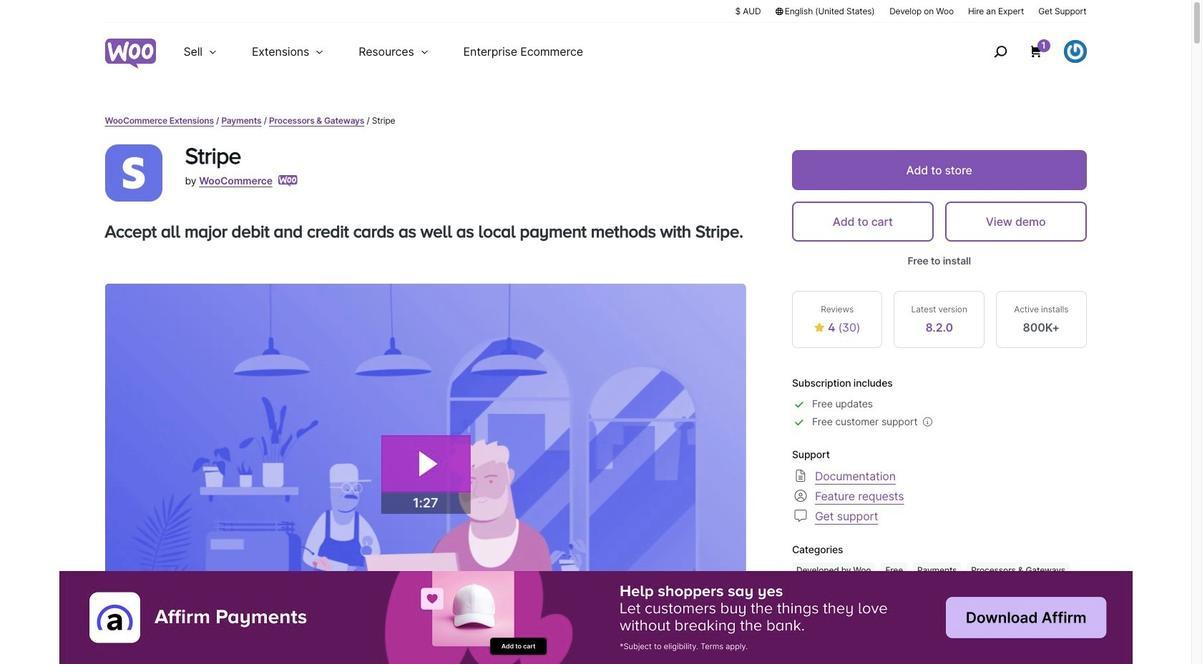 Task type: locate. For each thing, give the bounding box(es) containing it.
circle user image
[[792, 488, 809, 505]]

file lines image
[[792, 468, 809, 485]]

product icon image
[[105, 145, 162, 202]]

breadcrumb element
[[105, 114, 1087, 127]]

service navigation menu element
[[963, 28, 1087, 75]]

open account menu image
[[1064, 40, 1087, 63]]



Task type: describe. For each thing, give the bounding box(es) containing it.
search image
[[989, 40, 1011, 63]]

developed by woocommerce image
[[278, 175, 298, 187]]

message image
[[792, 508, 809, 525]]



